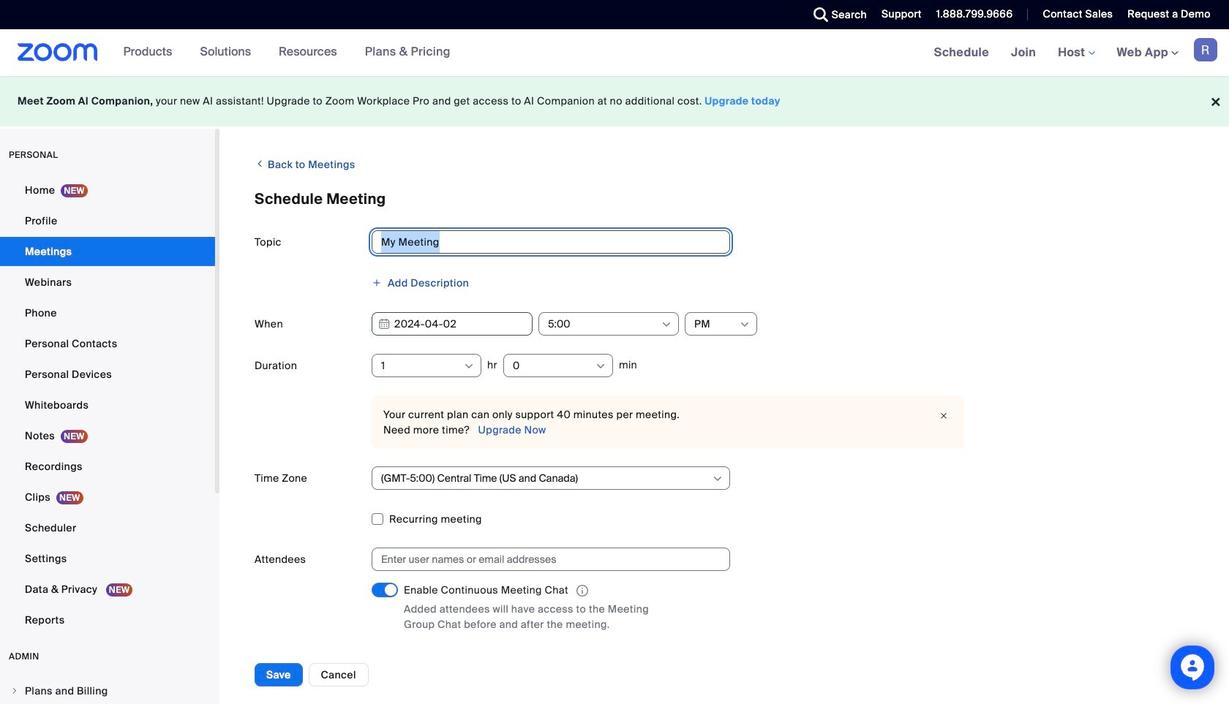 Task type: locate. For each thing, give the bounding box(es) containing it.
application
[[404, 583, 682, 599]]

option group
[[372, 651, 1194, 675]]

right image
[[10, 687, 19, 696]]

My Meeting text field
[[372, 230, 730, 254]]

show options image
[[661, 319, 672, 331], [463, 361, 475, 372], [595, 361, 606, 372], [712, 473, 724, 485]]

left image
[[255, 157, 265, 171]]

close image
[[935, 409, 953, 424]]

Persistent Chat, enter email address,Enter user names or email addresses text field
[[381, 549, 707, 571]]

learn more about enable continuous meeting chat image
[[572, 585, 593, 598]]

zoom logo image
[[18, 43, 98, 61]]

menu item
[[0, 677, 215, 705]]

select time zone text field
[[381, 467, 711, 489]]

footer
[[0, 76, 1229, 127]]

banner
[[0, 29, 1229, 77]]



Task type: describe. For each thing, give the bounding box(es) containing it.
meetings navigation
[[923, 29, 1229, 77]]

choose date text field
[[372, 312, 533, 336]]

add image
[[372, 278, 382, 288]]

product information navigation
[[112, 29, 462, 76]]

personal menu menu
[[0, 176, 215, 636]]

show options image
[[739, 319, 751, 331]]

select start time text field
[[548, 313, 660, 335]]

profile picture image
[[1194, 38, 1217, 61]]



Task type: vqa. For each thing, say whether or not it's contained in the screenshot.
Show options image to the bottom
yes



